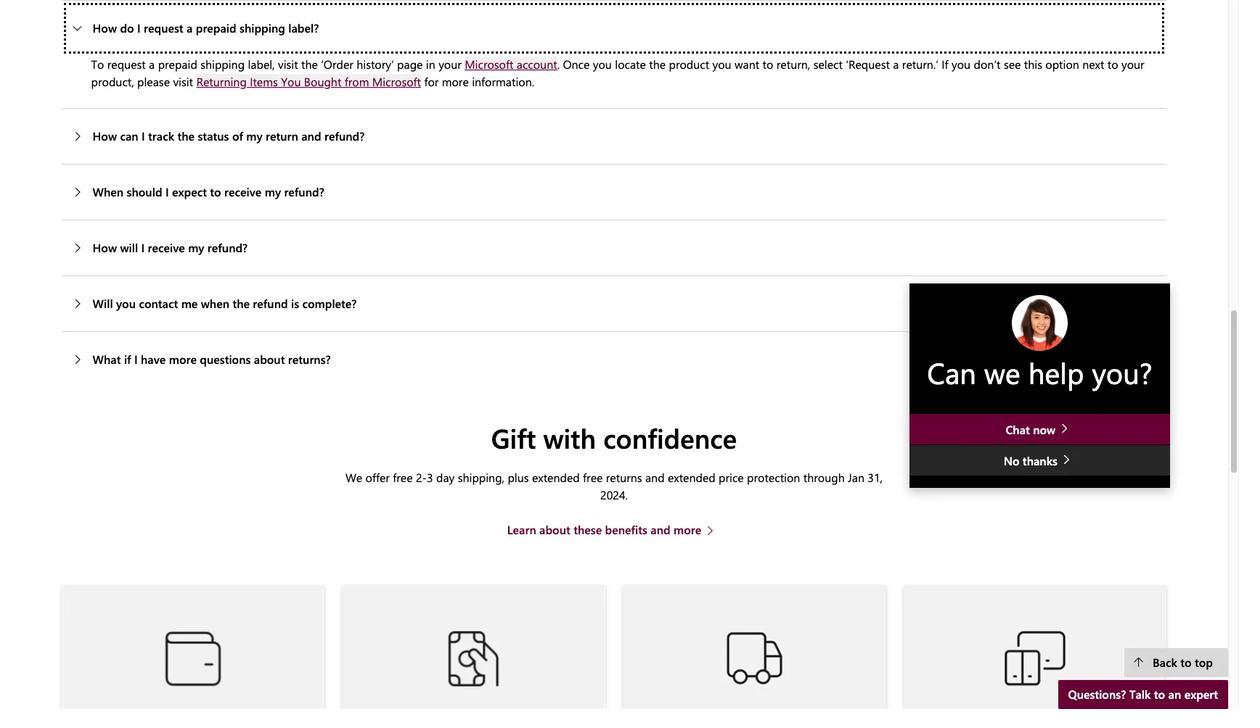 Task type: locate. For each thing, give the bounding box(es) containing it.
and right returns at the bottom
[[645, 470, 665, 485]]

these
[[574, 522, 602, 538]]

more right 'have'
[[169, 352, 197, 368]]

3 how from the top
[[93, 240, 117, 256]]

2 your from the left
[[1121, 57, 1145, 72]]

once
[[563, 57, 590, 72]]

receive right expect
[[224, 185, 262, 200]]

2 horizontal spatial more
[[674, 522, 701, 538]]

prepaid up please
[[158, 57, 197, 72]]

items
[[250, 74, 278, 90]]

refund? up will you contact me when the refund is complete?
[[208, 240, 248, 256]]

0 horizontal spatial free
[[393, 470, 413, 485]]

0 horizontal spatial microsoft
[[372, 74, 421, 90]]

back to top
[[1153, 655, 1213, 671]]

the up "returning items you bought from microsoft" link
[[301, 57, 318, 72]]

1 horizontal spatial your
[[1121, 57, 1145, 72]]

to right expect
[[210, 185, 221, 200]]

'order
[[321, 57, 353, 72]]

microsoft up information.
[[465, 57, 514, 72]]

0 horizontal spatial about
[[254, 352, 285, 368]]

2 horizontal spatial my
[[265, 185, 281, 200]]

prepaid
[[196, 21, 236, 36], [158, 57, 197, 72]]

jan
[[848, 470, 865, 485]]

0 vertical spatial and
[[301, 129, 321, 144]]

to left an
[[1154, 687, 1165, 703]]

don't
[[974, 57, 1001, 72]]

my right of
[[246, 129, 263, 144]]

shipping up label,
[[240, 21, 285, 36]]

we
[[984, 354, 1020, 392]]

have
[[141, 352, 166, 368]]

top
[[1195, 655, 1213, 671]]

how for how do i request a prepaid shipping label?
[[93, 21, 117, 36]]

1 vertical spatial refund?
[[284, 185, 324, 200]]

more
[[442, 74, 469, 90], [169, 352, 197, 368], [674, 522, 701, 538]]

1 horizontal spatial microsoft
[[465, 57, 514, 72]]

how left the do
[[93, 21, 117, 36]]

product
[[669, 57, 709, 72]]

label?
[[288, 21, 319, 36]]

learn about these benefits and more
[[507, 522, 701, 538]]

0 vertical spatial visit
[[278, 57, 298, 72]]

select
[[813, 57, 843, 72]]

a right the do
[[187, 21, 193, 36]]

you right will
[[116, 296, 136, 312]]

extended left price
[[668, 470, 716, 485]]

and inside the 'learn about these benefits and more' 'link'
[[651, 522, 670, 538]]

0 horizontal spatial extended
[[532, 470, 580, 485]]

this
[[1024, 57, 1042, 72]]

a left return.'
[[893, 57, 899, 72]]

how can i track the status of my return and refund?
[[93, 129, 365, 144]]

1 vertical spatial and
[[645, 470, 665, 485]]

0 horizontal spatial receive
[[148, 240, 185, 256]]

the
[[301, 57, 318, 72], [649, 57, 666, 72], [177, 129, 195, 144], [233, 296, 250, 312]]

i inside dropdown button
[[141, 240, 145, 256]]

offer
[[366, 470, 390, 485]]

0 horizontal spatial your
[[439, 57, 462, 72]]

2 vertical spatial my
[[188, 240, 204, 256]]

0 vertical spatial refund?
[[324, 129, 365, 144]]

my up the me
[[188, 240, 204, 256]]

1 vertical spatial more
[[169, 352, 197, 368]]

your right in
[[439, 57, 462, 72]]

shipping
[[240, 21, 285, 36], [200, 57, 245, 72]]

you inside dropdown button
[[116, 296, 136, 312]]

and right benefits
[[651, 522, 670, 538]]

help
[[1028, 354, 1084, 392]]

to left top
[[1181, 655, 1192, 671]]

.
[[557, 57, 560, 72]]

0 vertical spatial prepaid
[[196, 21, 236, 36]]

and right return
[[301, 129, 321, 144]]

no thanks
[[1004, 454, 1061, 469]]

0 vertical spatial receive
[[224, 185, 262, 200]]

track
[[148, 129, 174, 144]]

i right 'if'
[[134, 352, 138, 368]]

what if i have more questions about returns? button
[[61, 333, 1167, 388]]

i right can
[[142, 129, 145, 144]]

more right for
[[442, 74, 469, 90]]

0 horizontal spatial a
[[149, 57, 155, 72]]

questions?
[[1068, 687, 1126, 703]]

free up 2024.
[[583, 470, 603, 485]]

how left will
[[93, 240, 117, 256]]

visit right please
[[173, 74, 193, 90]]

2 vertical spatial and
[[651, 522, 670, 538]]

how will i receive my refund?
[[93, 240, 248, 256]]

free
[[393, 470, 413, 485], [583, 470, 603, 485]]

your
[[439, 57, 462, 72], [1121, 57, 1145, 72]]

2 vertical spatial more
[[674, 522, 701, 538]]

confidence
[[603, 421, 737, 456]]

contact
[[139, 296, 178, 312]]

2024.
[[600, 488, 628, 503]]

free left 2-
[[393, 470, 413, 485]]

1 vertical spatial about
[[539, 522, 570, 538]]

request right the do
[[144, 21, 183, 36]]

extended right 'plus'
[[532, 470, 580, 485]]

2 extended from the left
[[668, 470, 716, 485]]

how will i receive my refund? button
[[61, 221, 1167, 276]]

to right next
[[1108, 57, 1118, 72]]

request
[[144, 21, 183, 36], [107, 57, 146, 72]]

more inside 'link'
[[674, 522, 701, 538]]

do
[[120, 21, 134, 36]]

locate
[[615, 57, 646, 72]]

0 horizontal spatial visit
[[173, 74, 193, 90]]

the right track
[[177, 129, 195, 144]]

1 vertical spatial how
[[93, 129, 117, 144]]

receive inside dropdown button
[[224, 185, 262, 200]]

1 horizontal spatial about
[[539, 522, 570, 538]]

receive right will
[[148, 240, 185, 256]]

next
[[1082, 57, 1104, 72]]

1 vertical spatial visit
[[173, 74, 193, 90]]

1 vertical spatial shipping
[[200, 57, 245, 72]]

2 how from the top
[[93, 129, 117, 144]]

1 horizontal spatial receive
[[224, 185, 262, 200]]

the inside the . once you locate the product you want to return, select 'request a return.' if you don't see this option next to your product, please visit
[[649, 57, 666, 72]]

1 horizontal spatial extended
[[668, 470, 716, 485]]

shipping inside dropdown button
[[240, 21, 285, 36]]

0 vertical spatial my
[[246, 129, 263, 144]]

more right benefits
[[674, 522, 701, 538]]

i left expect
[[165, 185, 169, 200]]

a
[[187, 21, 193, 36], [149, 57, 155, 72], [893, 57, 899, 72]]

prepaid up returning
[[196, 21, 236, 36]]

microsoft
[[465, 57, 514, 72], [372, 74, 421, 90]]

0 vertical spatial how
[[93, 21, 117, 36]]

refund? down return
[[284, 185, 324, 200]]

for
[[424, 74, 439, 90]]

can
[[120, 129, 138, 144]]

3
[[427, 470, 433, 485]]

. once you locate the product you want to return, select 'request a return.' if you don't see this option next to your product, please visit
[[91, 57, 1145, 90]]

0 vertical spatial shipping
[[240, 21, 285, 36]]

0 horizontal spatial more
[[169, 352, 197, 368]]

i for request
[[137, 21, 141, 36]]

0 horizontal spatial my
[[188, 240, 204, 256]]

you left 'want' at the top right
[[712, 57, 731, 72]]

2-
[[416, 470, 427, 485]]

about left these
[[539, 522, 570, 538]]

0 vertical spatial more
[[442, 74, 469, 90]]

visit up you
[[278, 57, 298, 72]]

0 vertical spatial request
[[144, 21, 183, 36]]

price
[[719, 470, 744, 485]]

when
[[201, 296, 229, 312]]

please
[[137, 74, 170, 90]]

history'
[[357, 57, 394, 72]]

the right the locate on the top of page
[[649, 57, 666, 72]]

a up please
[[149, 57, 155, 72]]

1 horizontal spatial free
[[583, 470, 603, 485]]

1 vertical spatial my
[[265, 185, 281, 200]]

i right the do
[[137, 21, 141, 36]]

when should i expect to receive my refund? button
[[61, 165, 1167, 220]]

1 horizontal spatial my
[[246, 129, 263, 144]]

and
[[301, 129, 321, 144], [645, 470, 665, 485], [651, 522, 670, 538]]

2 vertical spatial how
[[93, 240, 117, 256]]

1 horizontal spatial more
[[442, 74, 469, 90]]

2 horizontal spatial a
[[893, 57, 899, 72]]

shipping up returning
[[200, 57, 245, 72]]

extended
[[532, 470, 580, 485], [668, 470, 716, 485]]

2 free from the left
[[583, 470, 603, 485]]

i right will
[[141, 240, 145, 256]]

about
[[254, 352, 285, 368], [539, 522, 570, 538]]

refund
[[253, 296, 288, 312]]

1 vertical spatial microsoft
[[372, 74, 421, 90]]

you
[[593, 57, 612, 72], [712, 57, 731, 72], [952, 57, 971, 72], [116, 296, 136, 312]]

how left can
[[93, 129, 117, 144]]

should
[[127, 185, 162, 200]]

i for expect
[[165, 185, 169, 200]]

my
[[246, 129, 263, 144], [265, 185, 281, 200], [188, 240, 204, 256]]

no
[[1004, 454, 1020, 469]]

my down return
[[265, 185, 281, 200]]

0 vertical spatial about
[[254, 352, 285, 368]]

see
[[1004, 57, 1021, 72]]

when should i expect to receive my refund?
[[93, 185, 324, 200]]

microsoft down "page"
[[372, 74, 421, 90]]

how inside dropdown button
[[93, 240, 117, 256]]

return.'
[[902, 57, 939, 72]]

1 horizontal spatial a
[[187, 21, 193, 36]]

1 vertical spatial receive
[[148, 240, 185, 256]]

2 vertical spatial refund?
[[208, 240, 248, 256]]

back
[[1153, 655, 1177, 671]]

1 how from the top
[[93, 21, 117, 36]]

your right next
[[1121, 57, 1145, 72]]

request up the product,
[[107, 57, 146, 72]]

refund? down the from
[[324, 129, 365, 144]]

from
[[345, 74, 369, 90]]

about left returns?
[[254, 352, 285, 368]]



Task type: vqa. For each thing, say whether or not it's contained in the screenshot.
search box
no



Task type: describe. For each thing, give the bounding box(es) containing it.
return
[[266, 129, 298, 144]]

shipping,
[[458, 470, 505, 485]]

day
[[436, 470, 455, 485]]

gift
[[491, 421, 536, 456]]

page
[[397, 57, 423, 72]]

what
[[93, 352, 121, 368]]

1 vertical spatial request
[[107, 57, 146, 72]]

about inside dropdown button
[[254, 352, 285, 368]]

the right the when
[[233, 296, 250, 312]]

protection
[[747, 470, 800, 485]]

plus
[[508, 470, 529, 485]]

will
[[120, 240, 138, 256]]

how do i request a prepaid shipping label? button
[[61, 1, 1167, 56]]

option
[[1046, 57, 1079, 72]]

of
[[232, 129, 243, 144]]

request inside dropdown button
[[144, 21, 183, 36]]

i for receive
[[141, 240, 145, 256]]

prepaid inside dropdown button
[[196, 21, 236, 36]]

now
[[1033, 422, 1056, 438]]

we
[[345, 470, 362, 485]]

learn about these benefits and more link
[[507, 522, 721, 539]]

return,
[[777, 57, 810, 72]]

and inside the we offer free 2-3 day shipping, plus extended free returns and extended price protection through jan 31, 2024.
[[645, 470, 665, 485]]

31,
[[868, 470, 883, 485]]

will you contact me when the refund is complete? button
[[61, 277, 1167, 332]]

if
[[942, 57, 948, 72]]

a inside dropdown button
[[187, 21, 193, 36]]

we offer free 2-3 day shipping, plus extended free returns and extended price protection through jan 31, 2024.
[[345, 470, 883, 503]]

0 vertical spatial microsoft
[[465, 57, 514, 72]]

chat now button
[[910, 414, 1170, 445]]

gift with confidence
[[491, 421, 737, 456]]

chat now
[[1006, 422, 1059, 438]]

about inside 'link'
[[539, 522, 570, 538]]

visit inside the . once you locate the product you want to return, select 'request a return.' if you don't see this option next to your product, please visit
[[173, 74, 193, 90]]

account
[[517, 57, 557, 72]]

talk
[[1129, 687, 1151, 703]]

learn
[[507, 522, 536, 538]]

questions? talk to an expert
[[1068, 687, 1218, 703]]

you
[[281, 74, 301, 90]]

an
[[1168, 687, 1181, 703]]

complete?
[[302, 296, 357, 312]]

questions
[[200, 352, 251, 368]]

how do i request a prepaid shipping label?
[[93, 21, 319, 36]]

is
[[291, 296, 299, 312]]

how can i track the status of my return and refund? button
[[61, 109, 1167, 164]]

1 vertical spatial prepaid
[[158, 57, 197, 72]]

chat
[[1006, 422, 1030, 438]]

1 extended from the left
[[532, 470, 580, 485]]

how for how can i track the status of my return and refund?
[[93, 129, 117, 144]]

me
[[181, 296, 198, 312]]

questions? talk to an expert button
[[1058, 681, 1228, 710]]

back to top link
[[1124, 649, 1228, 678]]

receive inside dropdown button
[[148, 240, 185, 256]]

through
[[803, 470, 845, 485]]

1 horizontal spatial visit
[[278, 57, 298, 72]]

you right 'once'
[[593, 57, 612, 72]]

to right 'want' at the top right
[[763, 57, 773, 72]]

1 your from the left
[[439, 57, 462, 72]]

with
[[543, 421, 596, 456]]

expect
[[172, 185, 207, 200]]

a inside the . once you locate the product you want to return, select 'request a return.' if you don't see this option next to your product, please visit
[[893, 57, 899, 72]]

want
[[735, 57, 759, 72]]

information.
[[472, 74, 534, 90]]

refund? inside dropdown button
[[208, 240, 248, 256]]

1 free from the left
[[393, 470, 413, 485]]

no thanks button
[[910, 446, 1170, 477]]

returning items you bought from microsoft link
[[196, 74, 421, 90]]

you?
[[1092, 354, 1153, 392]]

can we help you?
[[927, 354, 1153, 392]]

bought
[[304, 74, 341, 90]]

status
[[198, 129, 229, 144]]

returns
[[606, 470, 642, 485]]

will
[[93, 296, 113, 312]]

thanks
[[1023, 454, 1058, 469]]

i for track
[[142, 129, 145, 144]]

returning
[[196, 74, 247, 90]]

your inside the . once you locate the product you want to return, select 'request a return.' if you don't see this option next to your product, please visit
[[1121, 57, 1145, 72]]

in
[[426, 57, 435, 72]]

my inside dropdown button
[[188, 240, 204, 256]]

when
[[93, 185, 124, 200]]

can
[[927, 354, 976, 392]]

product,
[[91, 74, 134, 90]]

you right "if"
[[952, 57, 971, 72]]

how for how will i receive my refund?
[[93, 240, 117, 256]]

'request
[[846, 57, 890, 72]]

and inside how can i track the status of my return and refund? dropdown button
[[301, 129, 321, 144]]

to
[[91, 57, 104, 72]]

benefits
[[605, 522, 647, 538]]

more inside dropdown button
[[169, 352, 197, 368]]

returning items you bought from microsoft for more information.
[[196, 74, 538, 90]]

i for have
[[134, 352, 138, 368]]



